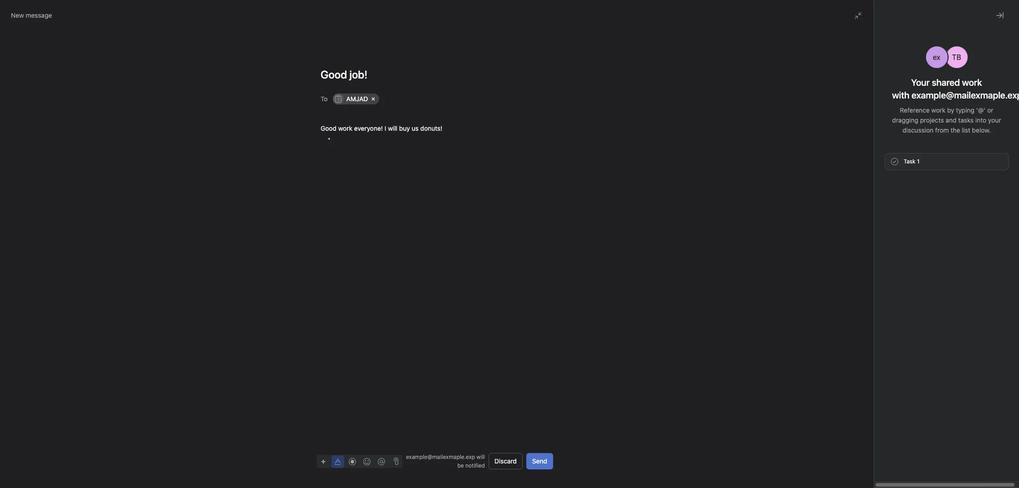Task type: locate. For each thing, give the bounding box(es) containing it.
tyler black link down first
[[861, 295, 894, 303]]

to
[[881, 135, 887, 143], [913, 226, 919, 234]]

tasks
[[959, 116, 974, 124]]

example@mailexmaple.exp up be
[[406, 454, 475, 461]]

what
[[858, 125, 872, 133]]

no
[[360, 105, 367, 112]]

1 horizontal spatial example@mailexmaple.exp
[[890, 319, 981, 327]]

thing
[[914, 135, 929, 143]]

project created
[[861, 367, 913, 375]]

of
[[910, 125, 916, 133]]

i expect 100% and no less!
[[304, 105, 382, 112]]

0 horizontal spatial send
[[533, 458, 548, 465]]

message
[[26, 11, 52, 19], [880, 226, 911, 234]]

1 vertical spatial to
[[913, 226, 919, 234]]

1 vertical spatial i
[[385, 125, 386, 132]]

8
[[861, 329, 865, 336]]

your
[[989, 116, 1002, 124]]

work up projects on the right top of the page
[[932, 106, 946, 114]]

insert an object image
[[321, 459, 326, 465]]

1 vertical spatial work
[[932, 106, 946, 114]]

track is falling button
[[861, 249, 921, 258]]

work for good work everyone! i will buy us donuts!
[[338, 125, 353, 132]]

halloween?
[[917, 125, 950, 133]]

work
[[963, 77, 983, 88], [932, 106, 946, 114], [338, 125, 353, 132]]

Project description title text field
[[299, 77, 396, 96]]

work inside edit message draft document
[[338, 125, 353, 132]]

0 horizontal spatial ex
[[876, 343, 882, 349]]

black inside 'tyler black just now'
[[893, 152, 909, 160]]

1 horizontal spatial send
[[861, 226, 878, 234]]

1 vertical spatial message
[[880, 226, 911, 234]]

black down project created
[[878, 378, 894, 385]]

example@mailexmaple.exp up ago
[[890, 319, 981, 327]]

send for send message to members
[[861, 226, 878, 234]]

the left origin
[[880, 125, 890, 133]]

your shared work with example@mailexmaple.exp
[[893, 77, 1020, 100]]

and inside the 'you and example@mailexmaple.exp joined 8 minutes ago'
[[876, 319, 888, 327]]

1 horizontal spatial work
[[932, 106, 946, 114]]

tyler down first
[[861, 295, 876, 303]]

task
[[904, 158, 916, 165]]

0 horizontal spatial to
[[881, 135, 887, 143]]

notified
[[466, 463, 485, 469]]

good job!
[[885, 474, 914, 481]]

0 vertical spatial track
[[858, 100, 877, 108]]

send right discard
[[533, 458, 548, 465]]

tyler up first
[[861, 260, 876, 268]]

track inside track is falling tyler black
[[861, 249, 880, 258]]

i left expect
[[304, 105, 306, 112]]

discard
[[495, 458, 517, 465]]

shared
[[932, 77, 961, 88]]

minutes
[[866, 329, 887, 336]]

0 vertical spatial work
[[963, 77, 983, 88]]

and
[[347, 105, 358, 112], [946, 116, 957, 124], [876, 319, 888, 327]]

1 vertical spatial example@mailexmaple.exp
[[406, 454, 475, 461]]

black up now
[[893, 152, 909, 160]]

close image
[[997, 12, 1004, 19], [981, 474, 988, 481]]

1 horizontal spatial will
[[477, 454, 485, 461]]

summary what is the origin of halloween? it's november, let's go to the next thing now, we're at risk!
[[858, 115, 996, 143]]

work right good on the top left
[[338, 125, 353, 132]]

will
[[388, 125, 398, 132], [477, 454, 485, 461]]

0 vertical spatial is
[[874, 125, 879, 133]]

to left members
[[913, 226, 919, 234]]

0 vertical spatial close image
[[997, 12, 1004, 19]]

2 horizontal spatial and
[[946, 116, 957, 124]]

black inside first update tyler black
[[878, 295, 894, 303]]

just
[[876, 161, 887, 168]]

message right "new"
[[26, 11, 52, 19]]

amjad cell
[[333, 94, 380, 105]]

you and example@mailexmaple.exp joined 8 minutes ago
[[861, 319, 1004, 336]]

tyler black just now
[[876, 152, 909, 168]]

0 vertical spatial message
[[26, 11, 52, 19]]

ex
[[933, 53, 941, 61], [876, 343, 882, 349]]

us
[[412, 125, 419, 132]]

track up the summary
[[858, 100, 877, 108]]

is up "go"
[[874, 125, 879, 133]]

ex left tb
[[933, 53, 941, 61]]

tyler black link down track is falling button
[[861, 260, 894, 268]]

send message to members button
[[861, 226, 953, 234]]

typing
[[957, 106, 975, 114]]

the up we're
[[951, 126, 961, 134]]

black down update
[[878, 295, 894, 303]]

0 vertical spatial will
[[388, 125, 398, 132]]

the
[[880, 125, 890, 133], [951, 126, 961, 134], [889, 135, 898, 143]]

2 vertical spatial work
[[338, 125, 353, 132]]

1 vertical spatial close image
[[981, 474, 988, 481]]

1 vertical spatial ex
[[876, 343, 882, 349]]

is
[[874, 125, 879, 133], [882, 249, 887, 258]]

1 vertical spatial send
[[533, 458, 548, 465]]

be
[[458, 463, 464, 469]]

work inside reference work by typing '@' or dragging projects and tasks into your discussion from the list below.
[[932, 106, 946, 114]]

tyler
[[876, 152, 891, 160], [861, 260, 876, 268], [861, 295, 876, 303], [861, 378, 876, 385]]

tyler black link for project created
[[861, 378, 894, 385]]

and down amjad
[[347, 105, 358, 112]]

2 horizontal spatial work
[[963, 77, 983, 88]]

0 horizontal spatial is
[[874, 125, 879, 133]]

tyler up the just
[[876, 152, 891, 160]]

edit message draft document
[[310, 124, 564, 160]]

work up with example@mailexmaple.exp
[[963, 77, 983, 88]]

falling
[[889, 249, 910, 258]]

track inside latest status update element
[[858, 100, 877, 108]]

into
[[976, 116, 987, 124]]

the inside reference work by typing '@' or dragging projects and tasks into your discussion from the list below.
[[951, 126, 961, 134]]

0 horizontal spatial i
[[304, 105, 306, 112]]

let's
[[858, 135, 870, 143]]

1 horizontal spatial to
[[913, 226, 919, 234]]

1 horizontal spatial ex
[[933, 53, 941, 61]]

1 vertical spatial will
[[477, 454, 485, 461]]

message up falling
[[880, 226, 911, 234]]

0 vertical spatial and
[[347, 105, 358, 112]]

expand good job! image
[[966, 474, 973, 481]]

you
[[861, 319, 874, 327]]

we're
[[946, 135, 962, 143]]

black inside project created tyler black
[[878, 378, 894, 385]]

black down track is falling button
[[878, 260, 894, 268]]

to right "go"
[[881, 135, 887, 143]]

joined
[[983, 319, 1004, 327]]

1 horizontal spatial i
[[385, 125, 386, 132]]

'@'
[[977, 106, 986, 114]]

update
[[878, 284, 902, 292]]

tyler black link up now
[[876, 152, 909, 160]]

black
[[893, 152, 909, 160], [878, 260, 894, 268], [878, 295, 894, 303], [878, 378, 894, 385]]

1 horizontal spatial is
[[882, 249, 887, 258]]

tyler inside first update tyler black
[[861, 295, 876, 303]]

i inside document
[[385, 125, 386, 132]]

by
[[948, 106, 955, 114]]

0 vertical spatial example@mailexmaple.exp
[[890, 319, 981, 327]]

is inside track is falling tyler black
[[882, 249, 887, 258]]

0 vertical spatial to
[[881, 135, 887, 143]]

0 vertical spatial i
[[304, 105, 306, 112]]

toolbar
[[317, 455, 390, 468]]

tyler black link for first
[[861, 295, 894, 303]]

will up notified
[[477, 454, 485, 461]]

1 vertical spatial track
[[861, 249, 880, 258]]

2 vertical spatial and
[[876, 319, 888, 327]]

i
[[304, 105, 306, 112], [385, 125, 386, 132]]

tyler down project created
[[861, 378, 876, 385]]

and up minutes
[[876, 319, 888, 327]]

is inside summary what is the origin of halloween? it's november, let's go to the next thing now, we're at risk!
[[874, 125, 879, 133]]

1 horizontal spatial and
[[876, 319, 888, 327]]

0 horizontal spatial close image
[[981, 474, 988, 481]]

i right everyone!
[[385, 125, 386, 132]]

list
[[962, 126, 971, 134]]

from
[[936, 126, 950, 134]]

1 vertical spatial and
[[946, 116, 957, 124]]

0 vertical spatial send
[[861, 226, 878, 234]]

0 horizontal spatial message
[[26, 11, 52, 19]]

1 vertical spatial is
[[882, 249, 887, 258]]

tyler black link down project created
[[861, 378, 894, 385]]

tyler black link
[[876, 152, 909, 160], [861, 260, 894, 268], [861, 295, 894, 303], [861, 378, 894, 385]]

and up it's
[[946, 116, 957, 124]]

example@mailexmaple.exp
[[890, 319, 981, 327], [406, 454, 475, 461]]

0 horizontal spatial example@mailexmaple.exp
[[406, 454, 475, 461]]

ex down minutes
[[876, 343, 882, 349]]

send button
[[527, 454, 553, 470]]

formatting image
[[334, 458, 342, 466]]

ago
[[888, 329, 898, 336]]

track
[[858, 100, 877, 108], [861, 249, 880, 258]]

0 horizontal spatial work
[[338, 125, 353, 132]]

send up track is falling button
[[861, 226, 878, 234]]

will left buy
[[388, 125, 398, 132]]

0 horizontal spatial will
[[388, 125, 398, 132]]

send inside button
[[533, 458, 548, 465]]

is left falling
[[882, 249, 887, 258]]

tyler inside project created tyler black
[[861, 378, 876, 385]]

and inside reference work by typing '@' or dragging projects and tasks into your discussion from the list below.
[[946, 116, 957, 124]]

track for track is falling tyler black
[[861, 249, 880, 258]]

track left falling
[[861, 249, 880, 258]]

1 horizontal spatial message
[[880, 226, 911, 234]]

send
[[861, 226, 878, 234], [533, 458, 548, 465]]

message for new
[[26, 11, 52, 19]]



Task type: describe. For each thing, give the bounding box(es) containing it.
track is falling tyler black
[[861, 249, 910, 268]]

dragging
[[893, 116, 919, 124]]

first update button
[[861, 284, 934, 293]]

tyler inside track is falling tyler black
[[861, 260, 876, 268]]

tyler black link for track
[[861, 260, 894, 268]]

members
[[921, 226, 953, 234]]

100%
[[329, 105, 346, 112]]

less!
[[369, 105, 382, 112]]

discussion
[[903, 126, 934, 134]]

hide sidebar image
[[12, 7, 19, 15]]

work inside your shared work with example@mailexmaple.exp
[[963, 77, 983, 88]]

good work everyone! i will buy us donuts!
[[321, 125, 443, 132]]

emoji image
[[364, 458, 371, 466]]

reference
[[901, 106, 930, 114]]

buy
[[399, 125, 410, 132]]

is falling
[[879, 100, 906, 108]]

new message
[[11, 11, 52, 19]]

summary
[[858, 115, 888, 123]]

projects
[[921, 116, 945, 124]]

first
[[861, 284, 876, 292]]

send message to members
[[861, 226, 953, 234]]

risk!
[[971, 135, 984, 143]]

0 vertical spatial ex
[[933, 53, 941, 61]]

now
[[889, 161, 899, 168]]

example@mailexmaple.exp inside the 'you and example@mailexmaple.exp joined 8 minutes ago'
[[890, 319, 981, 327]]

everyone!
[[354, 125, 383, 132]]

will inside edit message draft document
[[388, 125, 398, 132]]

first update tyler black
[[861, 284, 902, 303]]

1
[[918, 158, 920, 165]]

track for track is falling
[[858, 100, 877, 108]]

Add subject text field
[[310, 67, 564, 82]]

go
[[872, 135, 880, 143]]

track is falling
[[858, 100, 906, 108]]

example@mailexmaple.exp will be notified
[[406, 454, 485, 469]]

tyler inside 'tyler black just now'
[[876, 152, 891, 160]]

record a video image
[[349, 458, 356, 466]]

to
[[321, 95, 328, 102]]

will inside example@mailexmaple.exp will be notified
[[477, 454, 485, 461]]

example@mailexmaple.exp inside example@mailexmaple.exp will be notified
[[406, 454, 475, 461]]

project created tyler black
[[861, 367, 913, 385]]

black inside track is falling tyler black
[[878, 260, 894, 268]]

tb
[[953, 53, 962, 61]]

november,
[[962, 125, 994, 133]]

with example@mailexmaple.exp
[[893, 90, 1020, 100]]

0 horizontal spatial and
[[347, 105, 358, 112]]

now,
[[931, 135, 944, 143]]

or
[[988, 106, 994, 114]]

expect
[[307, 105, 327, 112]]

donuts!
[[421, 125, 443, 132]]

reference work by typing '@' or dragging projects and tasks into your discussion from the list below.
[[893, 106, 1002, 134]]

you and example@mailexmaple.exp joined button
[[861, 318, 1004, 327]]

it's
[[952, 125, 961, 133]]

at
[[964, 135, 970, 143]]

minimize image
[[855, 12, 863, 19]]

at mention image
[[378, 458, 385, 466]]

amjad row
[[333, 93, 552, 107]]

task 1
[[904, 158, 920, 165]]

message for send
[[880, 226, 911, 234]]

at risk
[[850, 69, 876, 80]]

amjad
[[346, 95, 368, 103]]

the down origin
[[889, 135, 898, 143]]

tyler black link inside latest status update element
[[876, 152, 909, 160]]

latest status update element
[[850, 88, 1008, 176]]

next
[[900, 135, 913, 143]]

to inside summary what is the origin of halloween? it's november, let's go to the next thing now, we're at risk!
[[881, 135, 887, 143]]

good
[[321, 125, 337, 132]]

work for reference work by typing '@' or dragging projects and tasks into your discussion from the list below.
[[932, 106, 946, 114]]

send for send
[[533, 458, 548, 465]]

new
[[11, 11, 24, 19]]

your
[[912, 77, 930, 88]]

1 horizontal spatial close image
[[997, 12, 1004, 19]]

discard button
[[489, 454, 523, 470]]

origin
[[892, 125, 908, 133]]

below.
[[973, 126, 991, 134]]



Task type: vqa. For each thing, say whether or not it's contained in the screenshot.
Tyler inside Track is falling Tyler Black
yes



